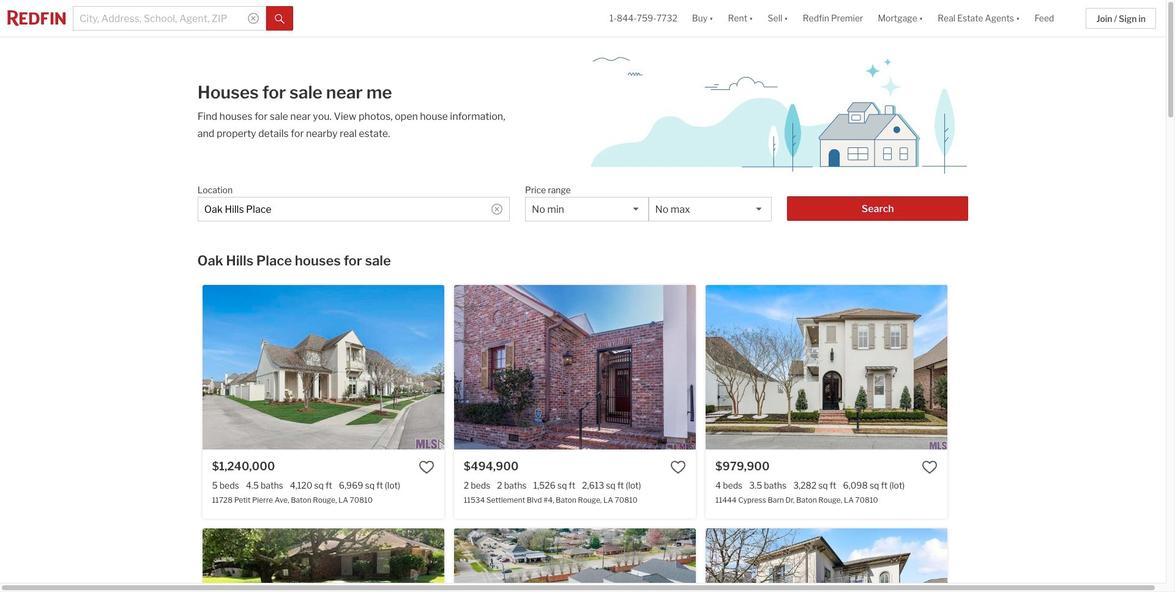 Task type: describe. For each thing, give the bounding box(es) containing it.
2 photo of 11534 settlement blvd #4, baton rouge, la 70810 image from the left
[[696, 285, 938, 450]]

favorite button checkbox
[[670, 460, 686, 476]]

1 photo of 11728 petit pierre ave, baton rouge, la 70810 image from the left
[[202, 285, 444, 450]]

1 photo of 11444 cypress barn dr, baton rouge, la 70810 image from the left
[[706, 285, 948, 450]]

2 photo of 11668 settlement blvd, baton rouge, la 70810 image from the left
[[696, 529, 938, 593]]

2 photo of 12261 myers park ave, baton rouge, la 70810 image from the left
[[948, 529, 1176, 593]]

1 horizontal spatial search input image
[[492, 204, 503, 215]]

2 favorite button checkbox from the left
[[922, 460, 938, 476]]

1 vertical spatial city, address, school, agent, zip search field
[[198, 197, 510, 222]]

favorite button image for favorite button checkbox
[[670, 460, 686, 476]]

2 photo of 11444 cypress barn dr, baton rouge, la 70810 image from the left
[[948, 285, 1176, 450]]

1 photo of 12261 myers park ave, baton rouge, la 70810 image from the left
[[706, 529, 948, 593]]

2 photo of 1322 barkley dr, baton rouge, la 70810 image from the left
[[444, 529, 686, 593]]



Task type: vqa. For each thing, say whether or not it's contained in the screenshot.
9 units
no



Task type: locate. For each thing, give the bounding box(es) containing it.
City, Address, School, Agent, ZIP search field
[[73, 6, 266, 31], [198, 197, 510, 222]]

0 horizontal spatial favorite button image
[[419, 460, 435, 476]]

favorite button checkbox
[[419, 460, 435, 476], [922, 460, 938, 476]]

1 favorite button checkbox from the left
[[419, 460, 435, 476]]

favorite button image
[[419, 460, 435, 476], [670, 460, 686, 476], [922, 460, 938, 476]]

photo of 11444 cypress barn dr, baton rouge, la 70810 image
[[706, 285, 948, 450], [948, 285, 1176, 450]]

1 photo of 11668 settlement blvd, baton rouge, la 70810 image from the left
[[454, 529, 696, 593]]

2 favorite button image from the left
[[670, 460, 686, 476]]

photo of 11728 petit pierre ave, baton rouge, la 70810 image
[[202, 285, 444, 450], [444, 285, 686, 450]]

favorite button image for 2nd favorite button option from left
[[922, 460, 938, 476]]

0 vertical spatial search input image
[[248, 13, 259, 24]]

0 horizontal spatial search input image
[[248, 13, 259, 24]]

search input image
[[248, 13, 259, 24], [492, 204, 503, 215]]

1 horizontal spatial favorite button image
[[670, 460, 686, 476]]

photo of 12261 myers park ave, baton rouge, la 70810 image
[[706, 529, 948, 593], [948, 529, 1176, 593]]

photo of 11668 settlement blvd, baton rouge, la 70810 image
[[454, 529, 696, 593], [696, 529, 938, 593]]

photo of 11534 settlement blvd #4, baton rouge, la 70810 image
[[454, 285, 696, 450], [696, 285, 938, 450]]

2 horizontal spatial favorite button image
[[922, 460, 938, 476]]

submit search image
[[275, 14, 285, 24]]

2 photo of 11728 petit pierre ave, baton rouge, la 70810 image from the left
[[444, 285, 686, 450]]

0 horizontal spatial favorite button checkbox
[[419, 460, 435, 476]]

0 vertical spatial city, address, school, agent, zip search field
[[73, 6, 266, 31]]

1 favorite button image from the left
[[419, 460, 435, 476]]

3 favorite button image from the left
[[922, 460, 938, 476]]

1 vertical spatial search input image
[[492, 204, 503, 215]]

1 horizontal spatial favorite button checkbox
[[922, 460, 938, 476]]

photo of 1322 barkley dr, baton rouge, la 70810 image
[[202, 529, 444, 593], [444, 529, 686, 593]]

1 photo of 11534 settlement blvd #4, baton rouge, la 70810 image from the left
[[454, 285, 696, 450]]

clear input button
[[492, 204, 503, 215]]

favorite button image for 2nd favorite button option from the right
[[419, 460, 435, 476]]

1 photo of 1322 barkley dr, baton rouge, la 70810 image from the left
[[202, 529, 444, 593]]



